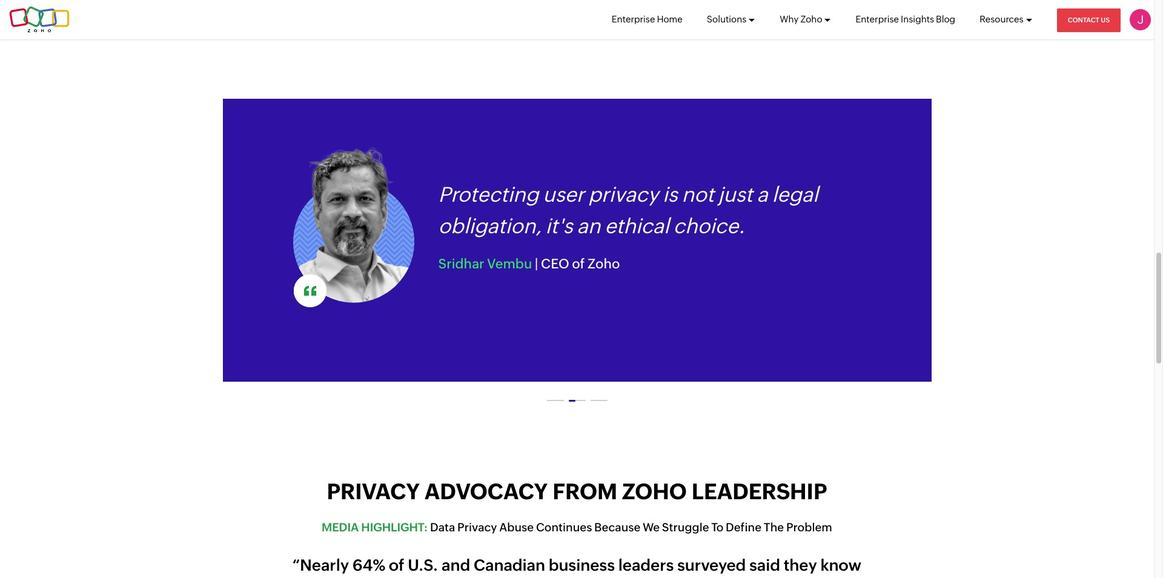 Task type: vqa. For each thing, say whether or not it's contained in the screenshot.
Canadian
yes



Task type: locate. For each thing, give the bounding box(es) containing it.
insights
[[901, 14, 934, 24]]

surveyed
[[677, 556, 746, 575]]

enterprise home link
[[612, 0, 683, 39]]

of right ceo
[[572, 256, 585, 272]]

of left u.s.
[[389, 556, 404, 575]]

|
[[535, 256, 539, 272]]

protecting
[[438, 182, 539, 206]]

james peterson image
[[1130, 9, 1151, 30]]

0 horizontal spatial enterprise
[[612, 14, 655, 24]]

0 vertical spatial of
[[572, 256, 585, 272]]

enterprise home
[[612, 14, 683, 24]]

privacy
[[458, 521, 497, 534]]

media highlight: data privacy abuse continues because we struggle to define the problem
[[322, 521, 833, 534]]

contact us link
[[1057, 8, 1121, 32]]

ceo
[[541, 256, 570, 272]]

0 horizontal spatial zoho
[[588, 256, 620, 272]]

zoho
[[801, 14, 823, 24], [588, 256, 620, 272]]

1 enterprise from the left
[[612, 14, 655, 24]]

vembu
[[487, 256, 532, 272]]

u.s.
[[408, 556, 438, 575]]

they
[[784, 556, 817, 575]]

media
[[322, 521, 359, 534]]

1 vertical spatial of
[[389, 556, 404, 575]]

2 enterprise from the left
[[856, 14, 899, 24]]

blog
[[936, 14, 956, 24]]

zoho right the 'why'
[[801, 14, 823, 24]]

sridhar vembu image
[[293, 143, 414, 303]]

us
[[1101, 16, 1110, 24]]

why
[[780, 14, 799, 24]]

tab list
[[544, 391, 610, 406]]

user
[[543, 182, 584, 206]]

of inside the "nearly 64% of u.s. and canadian business leaders surveyed said they know
[[389, 556, 404, 575]]

know
[[821, 556, 862, 575]]

0 vertical spatial zoho
[[801, 14, 823, 24]]

0 horizontal spatial of
[[389, 556, 404, 575]]

enterprise left insights
[[856, 14, 899, 24]]

data
[[430, 521, 455, 534]]

problem
[[786, 521, 833, 534]]

from
[[553, 479, 618, 504]]

protecting user privacy is not just a legal obligation, it's an ethical choice.
[[438, 182, 818, 238]]

abuse
[[499, 521, 534, 534]]

1 horizontal spatial zoho
[[801, 14, 823, 24]]

1 horizontal spatial enterprise
[[856, 14, 899, 24]]

sridhar
[[438, 256, 485, 272]]

leaders
[[619, 556, 674, 575]]

enterprise left home
[[612, 14, 655, 24]]

privacy advocacy from zoho leadership
[[327, 479, 827, 504]]

of
[[572, 256, 585, 272], [389, 556, 404, 575]]

solutions
[[707, 14, 747, 24]]

enterprise
[[612, 14, 655, 24], [856, 14, 899, 24]]

define
[[726, 521, 762, 534]]

continues
[[536, 521, 592, 534]]

why zoho
[[780, 14, 823, 24]]

zoho down an on the top of the page
[[588, 256, 620, 272]]



Task type: describe. For each thing, give the bounding box(es) containing it.
zoho enterprise logo image
[[9, 6, 70, 33]]

contact us
[[1068, 16, 1110, 24]]

home
[[657, 14, 683, 24]]

struggle
[[662, 521, 709, 534]]

sridhar vembu | ceo of zoho
[[438, 256, 620, 272]]

zoho
[[622, 479, 687, 504]]

not
[[682, 182, 714, 206]]

legal
[[772, 182, 818, 206]]

resources
[[980, 14, 1024, 24]]

highlight:
[[361, 521, 428, 534]]

and
[[442, 556, 470, 575]]

1 vertical spatial zoho
[[588, 256, 620, 272]]

"nearly 64% of u.s. and canadian business leaders surveyed said they know
[[293, 556, 862, 578]]

choice.
[[674, 214, 745, 238]]

enterprise for enterprise home
[[612, 14, 655, 24]]

we
[[643, 521, 660, 534]]

just
[[718, 182, 753, 206]]

privacy
[[589, 182, 659, 206]]

enterprise insights blog
[[856, 14, 956, 24]]

64%
[[352, 556, 386, 575]]

privacy
[[327, 479, 420, 504]]

business
[[549, 556, 615, 575]]

is
[[663, 182, 678, 206]]

said
[[750, 556, 780, 575]]

advocacy
[[425, 479, 548, 504]]

it's
[[546, 214, 573, 238]]

to
[[712, 521, 724, 534]]

because
[[595, 521, 641, 534]]

ethical
[[605, 214, 669, 238]]

"nearly
[[293, 556, 349, 575]]

an
[[577, 214, 601, 238]]

1 horizontal spatial of
[[572, 256, 585, 272]]

leadership
[[692, 479, 827, 504]]

enterprise insights blog link
[[856, 0, 956, 39]]

a
[[757, 182, 768, 206]]

obligation,
[[438, 214, 541, 238]]

contact
[[1068, 16, 1100, 24]]

the
[[764, 521, 784, 534]]

enterprise for enterprise insights blog
[[856, 14, 899, 24]]

canadian
[[474, 556, 545, 575]]



